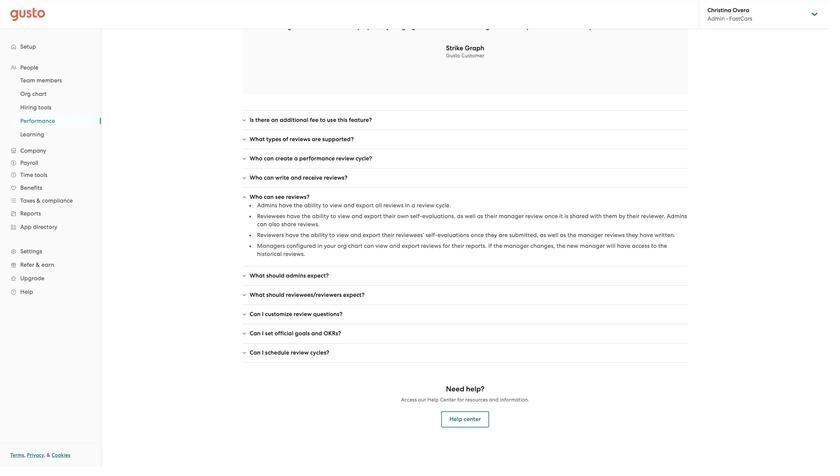 Task type: locate. For each thing, give the bounding box(es) containing it.
tools up performance
[[38, 104, 51, 111]]

0 vertical spatial if
[[668, 183, 672, 190]]

overa
[[733, 7, 750, 14]]

have up access
[[640, 232, 654, 239]]

earn
[[41, 262, 54, 268]]

customer
[[462, 53, 485, 59]]

can inside reviewees have the ability to view and export their own self-evaluations, as well as their manager review once it is shared with them by their reviewer. admins can also share reviews.
[[257, 221, 267, 228]]

1 horizontal spatial help
[[428, 397, 439, 403]]

not
[[485, 183, 494, 190]]

should down historical
[[267, 273, 285, 280]]

can up yes!
[[250, 330, 261, 337]]

review inside reviewees have the ability to view and export their own self-evaluations, as well as their manager review once it is shared with them by their reviewer. admins can also share reviews.
[[526, 213, 544, 220]]

0 vertical spatial official
[[275, 330, 294, 337]]

an right there
[[271, 117, 279, 124]]

0 horizontal spatial with
[[491, 339, 503, 346]]

help
[[20, 289, 33, 296], [428, 397, 439, 403], [450, 416, 463, 423]]

1 horizontal spatial they
[[627, 232, 639, 239]]

yes!
[[250, 339, 260, 346]]

can left create
[[264, 155, 274, 162]]

1 , from the left
[[24, 453, 26, 459]]

for down need
[[458, 397, 464, 403]]

tools right time
[[35, 172, 47, 179]]

reviewees have the ability to view and export their own self-evaluations, as well as their manager review once it is shared with them by their reviewer. admins can also share reviews.
[[257, 213, 688, 228]]

i up your
[[262, 330, 264, 337]]

in inside managers configured in your org chart can view and export reviews for their reports. if the manager changes, the new manager will have access to the historical reviews.
[[318, 243, 323, 250]]

if
[[668, 183, 672, 190], [489, 243, 492, 250]]

ability down who can write and receive reviews?
[[304, 202, 321, 209]]

1 vertical spatial of
[[283, 136, 289, 143]]

employee down up
[[295, 191, 321, 198]]

who for who can write and receive reviews?
[[250, 174, 263, 182]]

ability
[[304, 202, 321, 209], [312, 213, 329, 220], [311, 232, 328, 239]]

1 vertical spatial ability
[[312, 213, 329, 220]]

1 vertical spatial help
[[428, 397, 439, 403]]

of right types
[[283, 136, 289, 143]]

time tools
[[20, 172, 47, 179]]

ability inside reviewees have the ability to view and export their own self-evaluations, as well as their manager review once it is shared with them by their reviewer. admins can also share reviews.
[[312, 213, 329, 220]]

set left up
[[288, 183, 295, 190]]

self- for evaluations
[[426, 232, 438, 239]]

christina overa admin • fastcars
[[708, 7, 753, 22]]

if right participants.
[[668, 183, 672, 190]]

graph
[[465, 44, 485, 52]]

have right will
[[618, 243, 631, 250]]

0 horizontal spatial gusto
[[330, 23, 348, 30]]

can left "customize"
[[250, 311, 261, 318]]

terms
[[10, 453, 24, 459]]

1 vertical spatial our
[[419, 397, 427, 403]]

0 horizontal spatial set
[[265, 330, 273, 337]]

team members
[[20, 77, 62, 84]]

can inside managers configured in your org chart can view and export reviews for their reports. if the manager changes, the new manager will have access to the historical reviews.
[[364, 243, 374, 250]]

0 vertical spatial tools
[[38, 104, 51, 111]]

1 horizontal spatial chart
[[348, 243, 363, 250]]

i for schedule
[[262, 350, 264, 357]]

learning link
[[12, 128, 94, 141]]

share
[[282, 221, 297, 228]]

2 can from the top
[[250, 330, 261, 337]]

export for reviews
[[356, 202, 374, 209]]

for down evaluations
[[443, 243, 451, 250]]

1 horizontal spatial reviews?
[[324, 174, 348, 182]]

can left "also"
[[257, 221, 267, 228]]

they up access
[[627, 232, 639, 239]]

reviews? up cycles,
[[324, 174, 348, 182]]

0 horizontal spatial of
[[283, 136, 289, 143]]

set inside while admins set up review cycles, only employees can write and receive reviews. we do not currently support admins and contractors as review participants. if you already have an employee account and you need instructions on how to switch between your admin and employee accounts, check out
[[288, 183, 295, 190]]

1 vertical spatial performance
[[300, 155, 335, 162]]

0 vertical spatial admins
[[257, 202, 278, 209]]

self- right own
[[411, 213, 423, 220]]

team
[[20, 77, 35, 84]]

1 vertical spatial your
[[324, 243, 336, 250]]

official
[[275, 330, 294, 337], [326, 339, 344, 346]]

gusto down strike
[[446, 53, 461, 59]]

2 i from the top
[[262, 330, 264, 337]]

0 vertical spatial what
[[250, 136, 265, 143]]

2 horizontal spatial help
[[450, 416, 463, 423]]

write up instructions
[[396, 183, 410, 190]]

0 horizontal spatial our
[[419, 397, 427, 403]]

view inside reviewees have the ability to view and export their own self-evaluations, as well as their manager review once it is shared with them by their reviewer. admins can also share reviews.
[[338, 213, 350, 220]]

need
[[369, 191, 382, 198]]

i down your
[[262, 350, 264, 357]]

should for reviewees/reviewers
[[267, 292, 285, 299]]

time
[[20, 172, 33, 179]]

receive up how
[[423, 183, 442, 190]]

reviews? down up
[[286, 194, 310, 201]]

have down share
[[286, 232, 299, 239]]

ability up configured
[[311, 232, 328, 239]]

help left center
[[450, 416, 463, 423]]

, left privacy
[[24, 453, 26, 459]]

with inside reviewees have the ability to view and export their own self-evaluations, as well as their manager review once it is shared with them by their reviewer. admins can also share reviews.
[[591, 213, 602, 220]]

can up while
[[264, 174, 274, 182]]

0 vertical spatial a
[[294, 155, 298, 162]]

goals up manage
[[295, 330, 310, 337]]

1 horizontal spatial you
[[673, 183, 683, 190]]

admins up the written.
[[667, 213, 688, 220]]

in up own
[[405, 202, 410, 209]]

have up share
[[287, 213, 300, 220]]

cycle?
[[356, 155, 372, 162]]

0 horizontal spatial well
[[465, 213, 476, 220]]

them left by in the top right of the page
[[604, 213, 618, 220]]

you
[[673, 183, 683, 190], [357, 191, 367, 198]]

refer
[[20, 262, 34, 268]]

1 horizontal spatial our
[[515, 23, 526, 30]]

have inside managers configured in your org chart can view and export reviews for their reports. if the manager changes, the new manager will have access to the historical reviews.
[[618, 243, 631, 250]]

help down "upgrade"
[[20, 289, 33, 296]]

submitted,
[[510, 232, 539, 239]]

0 vertical spatial i
[[262, 311, 264, 318]]

terms link
[[10, 453, 24, 459]]

0 vertical spatial our
[[515, 23, 526, 30]]

2 horizontal spatial performance
[[527, 23, 567, 30]]

1 horizontal spatial your
[[486, 191, 498, 198]]

1 horizontal spatial set
[[288, 183, 295, 190]]

tools inside dropdown button
[[35, 172, 47, 179]]

admins
[[257, 202, 278, 209], [667, 213, 688, 220]]

receive up up
[[303, 174, 323, 182]]

changes,
[[531, 243, 556, 250]]

2 vertical spatial i
[[262, 350, 264, 357]]

0 vertical spatial them
[[604, 213, 618, 220]]

admins up reviewees
[[257, 202, 278, 209]]

as down it
[[560, 232, 567, 239]]

1 vertical spatial well
[[548, 232, 559, 239]]

who for who can see reviews?
[[250, 194, 263, 201]]

who can see reviews?
[[250, 194, 310, 201]]

2 vertical spatial help
[[450, 416, 463, 423]]

0 vertical spatial of
[[461, 23, 468, 30]]

managers
[[257, 243, 285, 250]]

set for up
[[288, 183, 295, 190]]

once up the reports.
[[471, 232, 484, 239]]

performance
[[527, 23, 567, 30], [300, 155, 335, 162], [434, 339, 468, 346]]

evaluations
[[438, 232, 470, 239]]

goals left reference
[[345, 339, 360, 346]]

1 vertical spatial admins
[[667, 213, 688, 220]]

0 horizontal spatial expect?
[[308, 273, 329, 280]]

admins have the ability to view and export all reviews in a review cycle.
[[257, 202, 451, 209]]

reviewers have the ability to view and export their reviewees' self-evaluations once they are submitted, as well as the manager reviews they have written.
[[257, 232, 676, 239]]

our right access
[[419, 397, 427, 403]]

an right see
[[286, 191, 293, 198]]

1 vertical spatial i
[[262, 330, 264, 337]]

can up instructions
[[385, 183, 395, 190]]

additional
[[280, 117, 309, 124]]

well up changes,
[[548, 232, 559, 239]]

performance
[[20, 118, 55, 124]]

what for what should reviewees/reviewers expect?
[[250, 292, 265, 299]]

official up "team"
[[275, 330, 294, 337]]

ability for reviewers
[[311, 232, 328, 239]]

your inside managers configured in your org chart can view and export reviews for their reports. if the manager changes, the new manager will have access to the historical reviews.
[[324, 243, 336, 250]]

write down create
[[276, 174, 290, 182]]

0 horizontal spatial you
[[357, 191, 367, 198]]

0 horizontal spatial employee
[[295, 191, 321, 198]]

1 vertical spatial in
[[318, 243, 323, 250]]

1 horizontal spatial an
[[286, 191, 293, 198]]

have right great
[[314, 23, 329, 30]]

hiring tools
[[20, 104, 51, 111]]

1 vertical spatial once
[[471, 232, 484, 239]]

manager down admin
[[499, 213, 524, 220]]

0 vertical spatial chart
[[32, 91, 47, 97]]

access
[[633, 243, 650, 250]]

& left cookies button
[[47, 453, 50, 459]]

our
[[515, 23, 526, 30], [419, 397, 427, 403]]

1 horizontal spatial employee
[[530, 191, 556, 198]]

1 vertical spatial who
[[250, 174, 263, 182]]

2 should from the top
[[267, 292, 285, 299]]

feature?
[[349, 117, 372, 124]]

reference
[[373, 339, 398, 346]]

2 vertical spatial what
[[250, 292, 265, 299]]

admins up accounts, at the top of page
[[542, 183, 562, 190]]

& inside dropdown button
[[36, 197, 41, 204]]

0 vertical spatial in
[[405, 202, 410, 209]]

we
[[466, 183, 475, 190]]

once left it
[[545, 213, 558, 220]]

they up the reports.
[[486, 232, 498, 239]]

, left cookies button
[[44, 453, 45, 459]]

2 vertical spatial who
[[250, 194, 263, 201]]

3 who from the top
[[250, 194, 263, 201]]

their left own
[[384, 213, 396, 220]]

payroll button
[[7, 157, 94, 169]]

your
[[262, 339, 274, 346]]

all
[[376, 202, 382, 209]]

2 what from the top
[[250, 273, 265, 280]]

a
[[294, 155, 298, 162], [412, 202, 416, 209]]

ability down account
[[312, 213, 329, 220]]

review up "submitted,"
[[526, 213, 544, 220]]

into
[[424, 23, 436, 30]]

0 horizontal spatial official
[[275, 330, 294, 337]]

upgrade
[[20, 275, 44, 282]]

have right already
[[272, 191, 285, 198]]

0 horizontal spatial for
[[443, 243, 451, 250]]

0 vertical spatial for
[[443, 243, 451, 250]]

2 who from the top
[[250, 174, 263, 182]]

& left earn
[[36, 262, 40, 268]]

1 vertical spatial gusto
[[446, 53, 461, 59]]

help inside gusto navigation element
[[20, 289, 33, 296]]

to inside while admins set up review cycles, only employees can write and receive reviews. we do not currently support admins and contractors as review participants. if you already have an employee account and you need instructions on how to switch between your admin and employee accounts, check out
[[437, 191, 442, 198]]

a right create
[[294, 155, 298, 162]]

reviewees
[[257, 213, 286, 220]]

currently
[[495, 183, 519, 190]]

while admins set up review cycles, only employees can write and receive reviews. we do not currently support admins and contractors as review participants. if you already have an employee account and you need instructions on how to switch between your admin and employee accounts, check out
[[250, 183, 683, 198]]

0 vertical spatial can
[[250, 311, 261, 318]]

resources
[[466, 397, 488, 403]]

a down on
[[412, 202, 416, 209]]

have inside reviewees have the ability to view and export their own self-evaluations, as well as their manager review once it is shared with them by their reviewer. admins can also share reviews.
[[287, 213, 300, 220]]

1 vertical spatial &
[[36, 262, 40, 268]]

1 employee from the left
[[295, 191, 321, 198]]

export
[[356, 202, 374, 209], [364, 213, 382, 220], [363, 232, 381, 239], [402, 243, 420, 250]]

1 vertical spatial chart
[[348, 243, 363, 250]]

your left org
[[324, 243, 336, 250]]

chart down the team members
[[32, 91, 47, 97]]

as
[[607, 183, 613, 190], [457, 213, 464, 220], [478, 213, 484, 220], [540, 232, 547, 239], [560, 232, 567, 239]]

plop
[[358, 23, 372, 30]]

self- inside reviewees have the ability to view and export their own self-evaluations, as well as their manager review once it is shared with them by their reviewer. admins can also share reviews.
[[411, 213, 423, 220]]

1 horizontal spatial in
[[405, 202, 410, 209]]

review down manage
[[291, 350, 309, 357]]

them left the during
[[400, 339, 414, 346]]

help for help
[[20, 289, 33, 296]]

1 horizontal spatial them
[[604, 213, 618, 220]]

can inside while admins set up review cycles, only employees can write and receive reviews. we do not currently support admins and contractors as review participants. if you already have an employee account and you need instructions on how to switch between your admin and employee accounts, check out
[[385, 183, 395, 190]]

i left "customize"
[[262, 311, 264, 318]]

questions?
[[313, 311, 343, 318]]

1 horizontal spatial performance
[[434, 339, 468, 346]]

gusto navigation element
[[0, 29, 101, 310]]

0 horizontal spatial in
[[318, 243, 323, 250]]

0 horizontal spatial an
[[271, 117, 279, 124]]

1 vertical spatial reviews.
[[298, 221, 320, 228]]

0 horizontal spatial reviews?
[[286, 194, 310, 201]]

0 vertical spatial help
[[20, 289, 33, 296]]

1 horizontal spatial if
[[668, 183, 672, 190]]

1 i from the top
[[262, 311, 264, 318]]

can right org
[[364, 243, 374, 250]]

receive inside while admins set up review cycles, only employees can write and receive reviews. we do not currently support admins and contractors as review participants. if you already have an employee account and you need instructions on how to switch between your admin and employee accounts, check out
[[423, 183, 442, 190]]

should up "customize"
[[267, 292, 285, 299]]

3 what from the top
[[250, 292, 265, 299]]

org
[[338, 243, 347, 250]]

1 vertical spatial should
[[267, 292, 285, 299]]

what for what types of reviews are supported?
[[250, 136, 265, 143]]

are down fee
[[312, 136, 321, 143]]

they
[[486, 232, 498, 239], [627, 232, 639, 239]]

1 vertical spatial what
[[250, 273, 265, 280]]

our right start
[[515, 23, 526, 30]]

1 can from the top
[[250, 311, 261, 318]]

set
[[288, 183, 295, 190], [265, 330, 273, 337]]

self- for evaluations,
[[411, 213, 423, 220]]

1 vertical spatial tools
[[35, 172, 47, 179]]

write inside while admins set up review cycles, only employees can write and receive reviews. we do not currently support admins and contractors as review participants. if you already have an employee account and you need instructions on how to switch between your admin and employee accounts, check out
[[396, 183, 410, 190]]

home image
[[10, 8, 45, 21]]

list
[[0, 62, 101, 299], [0, 74, 101, 141], [250, 202, 689, 258]]

1 vertical spatial set
[[265, 330, 273, 337]]

manager left will
[[580, 243, 605, 250]]

org
[[20, 91, 31, 97]]

well up reviewers have the ability to view and export their reviewees' self-evaluations once they are submitted, as well as the manager reviews they have written.
[[465, 213, 476, 220]]

export inside reviewees have the ability to view and export their own self-evaluations, as well as their manager review once it is shared with them by their reviewer. admins can also share reviews.
[[364, 213, 382, 220]]

0 horizontal spatial they
[[486, 232, 498, 239]]

their down evaluations
[[452, 243, 465, 250]]

1 who from the top
[[250, 155, 263, 162]]

should
[[267, 273, 285, 280], [267, 292, 285, 299]]

"it's
[[275, 23, 286, 30]]

your down not
[[486, 191, 498, 198]]

1 horizontal spatial self-
[[426, 232, 438, 239]]

1 should from the top
[[267, 273, 285, 280]]

who for who can create a performance review cycle?
[[250, 155, 263, 162]]

reviews. down configured
[[284, 251, 305, 258]]

of left having
[[461, 23, 468, 30]]

3 can from the top
[[250, 350, 261, 357]]

0 horizontal spatial them
[[400, 339, 414, 346]]

gusto left plop
[[330, 23, 348, 30]]

0 vertical spatial set
[[288, 183, 295, 190]]

1 what from the top
[[250, 136, 265, 143]]

chart inside gusto navigation element
[[32, 91, 47, 97]]

privacy
[[27, 453, 44, 459]]

0 horizontal spatial chart
[[32, 91, 47, 97]]

managers configured in your org chart can view and export reviews for their reports. if the manager changes, the new manager will have access to the historical reviews.
[[257, 243, 668, 258]]

contractors
[[575, 183, 605, 190]]

cycle.
[[436, 202, 451, 209]]

reviews. right share
[[298, 221, 320, 228]]

settings link
[[7, 245, 94, 258]]

1 vertical spatial write
[[396, 183, 410, 190]]

review left participants.
[[614, 183, 632, 190]]

help inside need help? access our help center for resources and information.
[[428, 397, 439, 403]]

help left the 'center'
[[428, 397, 439, 403]]

0 horizontal spatial if
[[489, 243, 492, 250]]

up
[[297, 183, 304, 190]]

reviewees/reviewers
[[286, 292, 342, 299]]

to
[[306, 23, 312, 30], [350, 23, 356, 30], [492, 23, 498, 30], [320, 117, 326, 124], [437, 191, 442, 198], [323, 202, 329, 209], [331, 213, 337, 220], [330, 232, 335, 239], [652, 243, 657, 250]]

create
[[276, 155, 293, 162]]

0 vertical spatial your
[[486, 191, 498, 198]]

if right the reports.
[[489, 243, 492, 250]]

as up changes,
[[540, 232, 547, 239]]

process
[[590, 23, 613, 30]]

reviewees'
[[396, 232, 424, 239]]

instead
[[437, 23, 460, 30]]

0 horizontal spatial your
[[324, 243, 336, 250]]

reviews?
[[324, 174, 348, 182], [286, 194, 310, 201]]

self- down evaluations,
[[426, 232, 438, 239]]

0 horizontal spatial once
[[471, 232, 484, 239]]

schedule
[[265, 350, 290, 357]]

cycles,
[[324, 183, 341, 190]]

0 horizontal spatial ,
[[24, 453, 26, 459]]

out
[[601, 191, 610, 198]]

1 vertical spatial an
[[286, 191, 293, 198]]

tools for hiring tools
[[38, 104, 51, 111]]

2 employee from the left
[[530, 191, 556, 198]]

0 vertical spatial expect?
[[308, 273, 329, 280]]

can
[[264, 155, 274, 162], [264, 174, 274, 182], [385, 183, 395, 190], [264, 194, 274, 201], [257, 221, 267, 228], [364, 243, 374, 250], [291, 339, 300, 346]]

should for admins
[[267, 273, 285, 280]]

1 vertical spatial self-
[[426, 232, 438, 239]]

0 vertical spatial goals
[[295, 330, 310, 337]]

0 horizontal spatial are
[[312, 136, 321, 143]]

reviews. up switch
[[444, 183, 465, 190]]

there
[[256, 117, 270, 124]]

employee down support
[[530, 191, 556, 198]]

0 vertical spatial with
[[591, 213, 602, 220]]

reports link
[[7, 208, 94, 220]]

0 vertical spatial self-
[[411, 213, 423, 220]]

as inside while admins set up review cycles, only employees can write and receive reviews. we do not currently support admins and contractors as review participants. if you already have an employee account and you need instructions on how to switch between your admin and employee accounts, check out
[[607, 183, 613, 190]]

official down okrs?
[[326, 339, 344, 346]]

& right taxes
[[36, 197, 41, 204]]

1 vertical spatial goals
[[345, 339, 360, 346]]

1 horizontal spatial gusto
[[446, 53, 461, 59]]

start
[[500, 23, 514, 30]]

3 i from the top
[[262, 350, 264, 357]]

self-
[[411, 213, 423, 220], [426, 232, 438, 239]]

once
[[545, 213, 558, 220], [471, 232, 484, 239]]

only
[[342, 183, 354, 190]]

manager inside reviewees have the ability to view and export their own self-evaluations, as well as their manager review once it is shared with them by their reviewer. admins can also share reviews.
[[499, 213, 524, 220]]

reviews. inside reviewees have the ability to view and export their own self-evaluations, as well as their manager review once it is shared with them by their reviewer. admins can also share reviews.
[[298, 221, 320, 228]]

manager up new
[[579, 232, 604, 239]]

0 vertical spatial once
[[545, 213, 558, 220]]



Task type: describe. For each thing, give the bounding box(es) containing it.
well inside reviewees have the ability to view and export their own self-evaluations, as well as their manager review once it is shared with them by their reviewer. admins can also share reviews.
[[465, 213, 476, 220]]

1 horizontal spatial of
[[461, 23, 468, 30]]

0 horizontal spatial write
[[276, 174, 290, 182]]

their down not
[[485, 213, 498, 220]]

settings
[[20, 248, 42, 255]]

their right by in the top right of the page
[[628, 213, 640, 220]]

do
[[476, 183, 483, 190]]

0 horizontal spatial goals
[[295, 330, 310, 337]]

can left see
[[264, 194, 274, 201]]

reviews. inside while admins set up review cycles, only employees can write and receive reviews. we do not currently support admins and contractors as review participants. if you already have an employee account and you need instructions on how to switch between your admin and employee accounts, check out
[[444, 183, 465, 190]]

own
[[398, 213, 409, 220]]

1 horizontal spatial are
[[499, 232, 508, 239]]

hiring tools link
[[12, 101, 94, 114]]

app directory link
[[7, 221, 94, 233]]

their left reviewees'
[[382, 232, 395, 239]]

what types of reviews are supported?
[[250, 136, 354, 143]]

.
[[540, 339, 542, 346]]

as down 'between'
[[478, 213, 484, 220]]

people button
[[7, 62, 94, 74]]

admin
[[708, 15, 725, 22]]

having
[[469, 23, 490, 30]]

help center link
[[442, 412, 489, 428]]

upgrade link
[[7, 273, 94, 285]]

it
[[560, 213, 563, 220]]

and inside need help? access our help center for resources and information.
[[490, 397, 499, 403]]

2 , from the left
[[44, 453, 45, 459]]

0 vertical spatial are
[[312, 136, 321, 143]]

0 vertical spatial you
[[673, 183, 683, 190]]

use
[[327, 117, 337, 124]]

an inside while admins set up review cycles, only employees can write and receive reviews. we do not currently support admins and contractors as review participants. if you already have an employee account and you need instructions on how to switch between your admin and employee accounts, check out
[[286, 191, 293, 198]]

is
[[565, 213, 569, 220]]

time tools button
[[7, 169, 94, 181]]

account
[[322, 191, 344, 198]]

2 they from the left
[[627, 232, 639, 239]]

their inside managers configured in your org chart can view and export reviews for their reports. if the manager changes, the new manager will have access to the historical reviews.
[[452, 243, 465, 250]]

strike graph gusto customer
[[446, 44, 485, 59]]

accounts,
[[558, 191, 583, 198]]

admin
[[500, 191, 517, 198]]

learning
[[20, 131, 44, 138]]

who can write and receive reviews?
[[250, 174, 348, 182]]

export inside managers configured in your org chart can view and export reviews for their reports. if the manager changes, the new manager will have access to the historical reviews.
[[402, 243, 420, 250]]

app directory
[[20, 224, 57, 231]]

0 horizontal spatial receive
[[303, 174, 323, 182]]

1 horizontal spatial a
[[412, 202, 416, 209]]

1 horizontal spatial official
[[326, 339, 344, 346]]

can i customize review questions?
[[250, 311, 343, 318]]

1 they from the left
[[486, 232, 498, 239]]

participants.
[[633, 183, 667, 190]]

historical
[[257, 251, 282, 258]]

0 vertical spatial an
[[271, 117, 279, 124]]

ability for reviewees
[[312, 213, 329, 220]]

hiring
[[20, 104, 37, 111]]

1 horizontal spatial well
[[548, 232, 559, 239]]

cookies
[[52, 453, 70, 459]]

christina
[[708, 7, 732, 14]]

if inside managers configured in your org chart can view and export reviews for their reports. if the manager changes, the new manager will have access to the historical reviews.
[[489, 243, 492, 250]]

taxes & compliance
[[20, 197, 73, 204]]

our inside need help? access our help center for resources and information.
[[419, 397, 427, 403]]

can i schedule review cycles?
[[250, 350, 330, 357]]

privacy link
[[27, 453, 44, 459]]

your inside while admins set up review cycles, only employees can write and receive reviews. we do not currently support admins and contractors as review participants. if you already have an employee account and you need instructions on how to switch between your admin and employee accounts, check out
[[486, 191, 498, 198]]

benefits
[[20, 185, 42, 191]]

ability for admins
[[304, 202, 321, 209]]

for inside managers configured in your org chart can view and export reviews for their reports. if the manager changes, the new manager will have access to the historical reviews.
[[443, 243, 451, 250]]

okrs?
[[324, 330, 341, 337]]

setup link
[[7, 41, 94, 53]]

terms , privacy , & cookies
[[10, 453, 70, 459]]

tools for time tools
[[35, 172, 47, 179]]

admins up who can see reviews?
[[267, 183, 286, 190]]

on
[[415, 191, 422, 198]]

0 horizontal spatial admins
[[257, 202, 278, 209]]

as up reviewers have the ability to view and export their reviewees' self-evaluations once they are submitted, as well as the manager reviews they have written.
[[457, 213, 464, 220]]

already
[[250, 191, 270, 198]]

1 vertical spatial you
[[357, 191, 367, 198]]

customize
[[265, 311, 292, 318]]

reports.
[[466, 243, 487, 250]]

information.
[[500, 397, 530, 403]]

expect? for what should reviewees/reviewers expect?
[[343, 292, 365, 299]]

manager down "submitted,"
[[504, 243, 530, 250]]

support
[[520, 183, 541, 190]]

cycles?
[[311, 350, 330, 357]]

can for can i customize review questions?
[[250, 311, 261, 318]]

review right up
[[305, 183, 322, 190]]

export for own
[[364, 213, 382, 220]]

list containing people
[[0, 62, 101, 299]]

what should admins expect?
[[250, 273, 329, 280]]

reviews. inside managers configured in your org chart can view and export reviews for their reports. if the manager changes, the new manager will have access to the historical reviews.
[[284, 251, 305, 258]]

them inside reviewees have the ability to view and export their own self-evaluations, as well as their manager review once it is shared with them by their reviewer. admins can also share reviews.
[[604, 213, 618, 220]]

compliance
[[42, 197, 73, 204]]

1 vertical spatial with
[[491, 339, 503, 346]]

evaluations,
[[423, 213, 456, 220]]

reviewer.
[[642, 213, 666, 220]]

review down how
[[417, 202, 435, 209]]

to inside managers configured in your org chart can view and export reviews for their reports. if the manager changes, the new manager will have access to the historical reviews.
[[652, 243, 657, 250]]

while
[[250, 183, 265, 190]]

and inside managers configured in your org chart can view and export reviews for their reports. if the manager changes, the new manager will have access to the historical reviews.
[[390, 243, 401, 250]]

can for can i schedule review cycles?
[[250, 350, 261, 357]]

directory
[[33, 224, 57, 231]]

view for reviewees'
[[337, 232, 349, 239]]

benefits link
[[7, 182, 94, 194]]

view for own
[[338, 213, 350, 220]]

reviews inside managers configured in your org chart can view and export reviews for their reports. if the manager changes, the new manager will have access to the historical reviews.
[[421, 243, 442, 250]]

1 horizontal spatial goals
[[345, 339, 360, 346]]

have down see
[[279, 202, 293, 209]]

app
[[20, 224, 32, 231]]

view inside managers configured in your org chart can view and export reviews for their reports. if the manager changes, the new manager will have access to the historical reviews.
[[376, 243, 388, 250]]

see
[[276, 194, 285, 201]]

admins inside reviewees have the ability to view and export their own self-evaluations, as well as their manager review once it is shared with them by their reviewer. admins can also share reviews.
[[667, 213, 688, 220]]

fastcars
[[730, 15, 753, 22]]

what for what should admins expect?
[[250, 273, 265, 280]]

chart inside managers configured in your org chart can view and export reviews for their reports. if the manager changes, the new manager will have access to the historical reviews.
[[348, 243, 363, 250]]

& for earn
[[36, 262, 40, 268]]

i for set
[[262, 330, 264, 337]]

during
[[415, 339, 432, 346]]

can down can i set official goals and okrs?
[[291, 339, 300, 346]]

manage
[[302, 339, 324, 346]]

export for reviewees'
[[363, 232, 381, 239]]

view for reviews
[[330, 202, 343, 209]]

2 vertical spatial &
[[47, 453, 50, 459]]

refer & earn link
[[7, 259, 94, 271]]

expect? for what should admins expect?
[[308, 273, 329, 280]]

taxes & compliance button
[[7, 195, 94, 207]]

everything
[[373, 23, 406, 30]]

list containing team members
[[0, 74, 101, 141]]

help link
[[7, 286, 94, 298]]

people
[[20, 64, 38, 71]]

1 vertical spatial reviews?
[[286, 194, 310, 201]]

help for help center
[[450, 416, 463, 423]]

can for can i set official goals and okrs?
[[250, 330, 261, 337]]

payroll
[[20, 160, 38, 166]]

0 horizontal spatial performance
[[300, 155, 335, 162]]

"it's great to have gusto to plop everything right into instead of having to start our performance review process from scratch."
[[275, 23, 656, 30]]

i for customize
[[262, 311, 264, 318]]

refer & earn
[[20, 262, 54, 268]]

check
[[585, 191, 600, 198]]

can i set official goals and okrs?
[[250, 330, 341, 337]]

need
[[446, 385, 465, 394]]

for inside need help? access our help center for resources and information.
[[458, 397, 464, 403]]

review down what should reviewees/reviewers expect?
[[294, 311, 312, 318]]

the inside reviewees have the ability to view and export their own self-evaluations, as well as their manager review once it is shared with them by their reviewer. admins can also share reviews.
[[302, 213, 311, 220]]

types
[[267, 136, 282, 143]]

center
[[440, 397, 456, 403]]

1 vertical spatial them
[[400, 339, 414, 346]]

set for official
[[265, 330, 273, 337]]

2 vertical spatial performance
[[434, 339, 468, 346]]

is there an additional fee to use this feature?
[[250, 117, 372, 124]]

to inside reviewees have the ability to view and export their own self-evaluations, as well as their manager review once it is shared with them by their reviewer. admins can also share reviews.
[[331, 213, 337, 220]]

once inside reviewees have the ability to view and export their own self-evaluations, as well as their manager review once it is shared with them by their reviewer. admins can also share reviews.
[[545, 213, 558, 220]]

list containing admins have the ability to view and export all reviews in a review cycle.
[[250, 202, 689, 258]]

review left cycle?
[[336, 155, 355, 162]]

performance link
[[12, 115, 94, 127]]

admins up what should reviewees/reviewers expect?
[[286, 273, 306, 280]]

if inside while admins set up review cycles, only employees can write and receive reviews. we do not currently support admins and contractors as review participants. if you already have an employee account and you need instructions on how to switch between your admin and employee accounts, check out
[[668, 183, 672, 190]]

and inside reviewees have the ability to view and export their own self-evaluations, as well as their manager review once it is shared with them by their reviewer. admins can also share reviews.
[[352, 213, 363, 220]]

have inside while admins set up review cycles, only employees can write and receive reviews. we do not currently support admins and contractors as review participants. if you already have an employee account and you need instructions on how to switch between your admin and employee accounts, check out
[[272, 191, 285, 198]]

written.
[[655, 232, 676, 239]]

& for compliance
[[36, 197, 41, 204]]

0 vertical spatial performance
[[527, 23, 567, 30]]

how
[[424, 191, 435, 198]]

gusto inside strike graph gusto customer
[[446, 53, 461, 59]]

new
[[567, 243, 579, 250]]

what should reviewees/reviewers expect?
[[250, 292, 365, 299]]

review left process
[[568, 23, 588, 30]]



Task type: vqa. For each thing, say whether or not it's contained in the screenshot.
expect? related to What should admins expect?
yes



